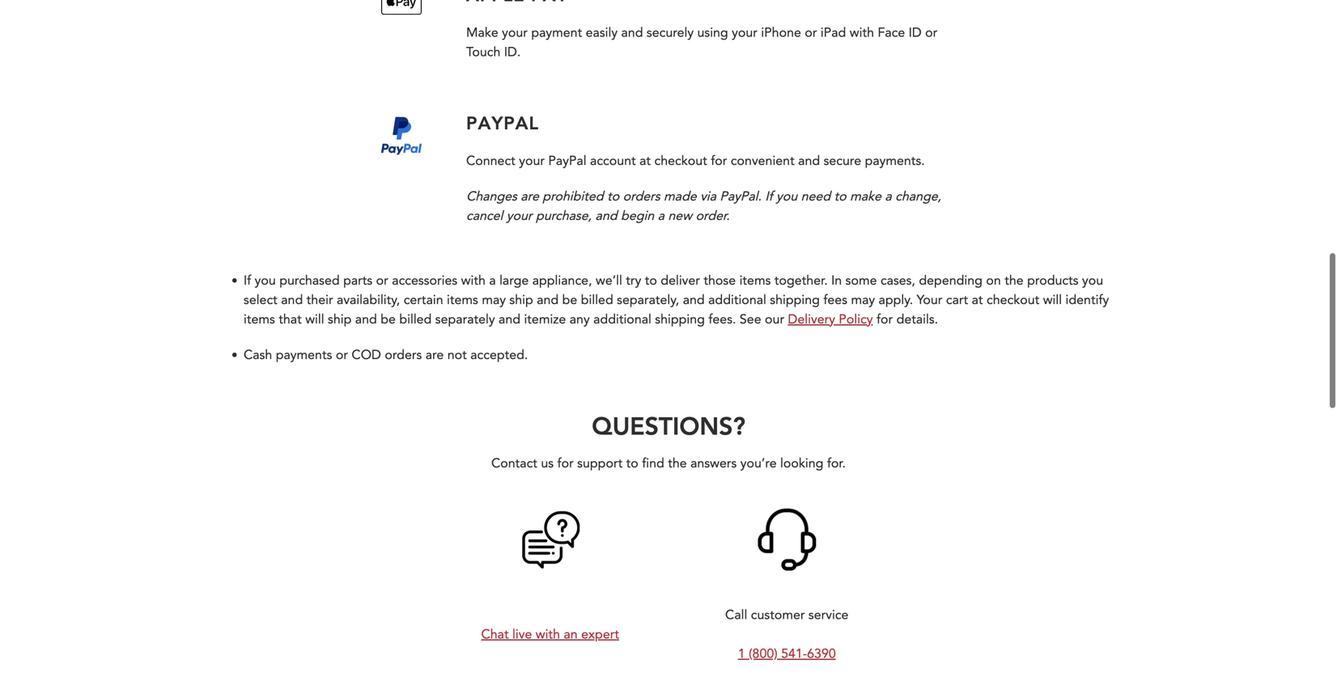 Task type: locate. For each thing, give the bounding box(es) containing it.
paypal up connect at the left top of the page
[[466, 111, 539, 134]]

you
[[777, 188, 798, 206], [255, 272, 276, 290], [1083, 272, 1104, 290]]

orders up begin
[[623, 188, 660, 206]]

ship down their
[[328, 311, 352, 329]]

1 horizontal spatial shipping
[[770, 291, 820, 309]]

be down availability,
[[381, 311, 396, 329]]

if inside changes are prohibited to orders made via paypal. if you need to make a change, cancel your purchase, and begin a new order.
[[765, 188, 773, 206]]

id
[[909, 24, 922, 42]]

for down apply.
[[877, 311, 893, 329]]

2 vertical spatial with
[[536, 626, 560, 644]]

make your payment easily and securely using your iphone or ipad with face id or touch id.
[[466, 24, 938, 61]]

1 horizontal spatial items
[[447, 291, 478, 309]]

0 horizontal spatial are
[[426, 346, 444, 364]]

for for contact us for support to find the answers you're looking for.
[[558, 455, 574, 473]]

and
[[621, 24, 643, 42], [798, 152, 820, 170], [596, 207, 617, 225], [281, 291, 303, 309], [537, 291, 559, 309], [683, 291, 705, 309], [355, 311, 377, 329], [499, 311, 521, 329]]

and right easily on the top of page
[[621, 24, 643, 42]]

1 vertical spatial at
[[972, 291, 983, 309]]

1 horizontal spatial at
[[972, 291, 983, 309]]

for right "us"
[[558, 455, 574, 473]]

2 horizontal spatial items
[[740, 272, 771, 290]]

items right those
[[740, 272, 771, 290]]

0 horizontal spatial may
[[482, 291, 506, 309]]

and left begin
[[596, 207, 617, 225]]

0 vertical spatial items
[[740, 272, 771, 290]]

with left an
[[536, 626, 560, 644]]

an
[[564, 626, 578, 644]]

your down changes at the top of page
[[507, 207, 532, 225]]

will down 'products'
[[1043, 291, 1062, 309]]

orders inside changes are prohibited to orders made via paypal. if you need to make a change, cancel your purchase, and begin a new order.
[[623, 188, 660, 206]]

you left need
[[777, 188, 798, 206]]

your right using
[[732, 24, 758, 42]]

ship down large
[[510, 291, 533, 309]]

your
[[917, 291, 943, 309]]

1 horizontal spatial you
[[777, 188, 798, 206]]

0 vertical spatial shipping
[[770, 291, 820, 309]]

to down account
[[607, 188, 620, 206]]

0 vertical spatial additional
[[709, 291, 767, 309]]

ipad
[[821, 24, 846, 42]]

0 horizontal spatial if
[[244, 272, 251, 290]]

if you purchased parts or accessories with a large appliance, we'll try to deliver those items together. in some cases, depending on the products you select and their availability, certain items may ship and be billed separately, and additional shipping fees may apply. your cart at checkout will identify items that will ship and be billed separately and itemize any additional shipping fees. see our
[[244, 272, 1109, 329]]

delivery
[[788, 311, 836, 329]]

2 horizontal spatial for
[[877, 311, 893, 329]]

if right paypal.
[[765, 188, 773, 206]]

orders right cod
[[385, 346, 422, 364]]

their
[[307, 291, 333, 309]]

if inside if you purchased parts or accessories with a large appliance, we'll try to deliver those items together. in some cases, depending on the products you select and their availability, certain items may ship and be billed separately, and additional shipping fees may apply. your cart at checkout will identify items that will ship and be billed separately and itemize any additional shipping fees. see our
[[244, 272, 251, 290]]

0 vertical spatial paypal
[[466, 111, 539, 134]]

be down appliance,
[[562, 291, 578, 309]]

depending
[[919, 272, 983, 290]]

accessories
[[392, 272, 458, 290]]

1
[[738, 646, 745, 663]]

with inside make your payment easily and securely using your iphone or ipad with face id or touch id.
[[850, 24, 874, 42]]

on
[[987, 272, 1001, 290]]

orders for cod
[[385, 346, 422, 364]]

0 horizontal spatial be
[[381, 311, 396, 329]]

are left "not"
[[426, 346, 444, 364]]

1 horizontal spatial billed
[[581, 291, 614, 309]]

2 may from the left
[[851, 291, 875, 309]]

1 horizontal spatial are
[[521, 188, 539, 206]]

0 vertical spatial if
[[765, 188, 773, 206]]

a right make
[[885, 188, 892, 206]]

to right try
[[645, 272, 657, 290]]

convenient
[[731, 152, 795, 170]]

at right cart
[[972, 291, 983, 309]]

0 horizontal spatial at
[[640, 152, 651, 170]]

0 horizontal spatial ship
[[328, 311, 352, 329]]

are right changes at the top of page
[[521, 188, 539, 206]]

1 vertical spatial checkout
[[987, 291, 1040, 309]]

(800)
[[749, 646, 778, 663]]

for up the via at the top of the page
[[711, 152, 727, 170]]

to right need
[[834, 188, 847, 206]]

0 vertical spatial are
[[521, 188, 539, 206]]

at right account
[[640, 152, 651, 170]]

0 horizontal spatial additional
[[594, 311, 652, 329]]

checkout up made
[[655, 152, 707, 170]]

0 horizontal spatial checkout
[[655, 152, 707, 170]]

find
[[642, 455, 665, 473]]

0 horizontal spatial the
[[668, 455, 687, 473]]

new
[[668, 207, 692, 225]]

additional
[[709, 291, 767, 309], [594, 311, 652, 329]]

or right id
[[926, 24, 938, 42]]

additional up see
[[709, 291, 767, 309]]

at inside if you purchased parts or accessories with a large appliance, we'll try to deliver those items together. in some cases, depending on the products you select and their availability, certain items may ship and be billed separately, and additional shipping fees may apply. your cart at checkout will identify items that will ship and be billed separately and itemize any additional shipping fees. see our
[[972, 291, 983, 309]]

questions?
[[592, 410, 746, 442]]

and down deliver
[[683, 291, 705, 309]]

0 horizontal spatial items
[[244, 311, 275, 329]]

and down availability,
[[355, 311, 377, 329]]

accepted.
[[471, 346, 528, 364]]

begin
[[621, 207, 654, 225]]

purchased
[[280, 272, 340, 290]]

you up "identify"
[[1083, 272, 1104, 290]]

will down their
[[305, 311, 324, 329]]

2 vertical spatial for
[[558, 455, 574, 473]]

with up separately
[[461, 272, 486, 290]]

orders
[[623, 188, 660, 206], [385, 346, 422, 364]]

if
[[765, 188, 773, 206], [244, 272, 251, 290]]

1 horizontal spatial checkout
[[987, 291, 1040, 309]]

a left new
[[658, 207, 665, 225]]

a left large
[[489, 272, 496, 290]]

some
[[846, 272, 877, 290]]

0 vertical spatial the
[[1005, 272, 1024, 290]]

parts
[[343, 272, 373, 290]]

1 horizontal spatial if
[[765, 188, 773, 206]]

call
[[726, 607, 748, 625]]

1 horizontal spatial the
[[1005, 272, 1024, 290]]

0 vertical spatial will
[[1043, 291, 1062, 309]]

2 vertical spatial items
[[244, 311, 275, 329]]

are
[[521, 188, 539, 206], [426, 346, 444, 364]]

billed down the we'll
[[581, 291, 614, 309]]

may
[[482, 291, 506, 309], [851, 291, 875, 309]]

the right find
[[668, 455, 687, 473]]

id.
[[504, 43, 521, 61]]

0 vertical spatial checkout
[[655, 152, 707, 170]]

items down select on the left
[[244, 311, 275, 329]]

1 vertical spatial if
[[244, 272, 251, 290]]

0 vertical spatial a
[[885, 188, 892, 206]]

billed down certain at top left
[[399, 311, 432, 329]]

cash payments or cod orders are not accepted.
[[244, 346, 528, 364]]

account
[[590, 152, 636, 170]]

1 vertical spatial are
[[426, 346, 444, 364]]

0 vertical spatial for
[[711, 152, 727, 170]]

may up delivery policy for details.
[[851, 291, 875, 309]]

1 vertical spatial orders
[[385, 346, 422, 364]]

with
[[850, 24, 874, 42], [461, 272, 486, 290], [536, 626, 560, 644]]

1 vertical spatial shipping
[[655, 311, 705, 329]]

1 vertical spatial items
[[447, 291, 478, 309]]

paypal up prohibited
[[549, 152, 587, 170]]

0 horizontal spatial with
[[461, 272, 486, 290]]

or up availability,
[[376, 272, 389, 290]]

live
[[513, 626, 532, 644]]

apple pay image
[[381, 0, 422, 16]]

1 horizontal spatial will
[[1043, 291, 1062, 309]]

paypal.
[[720, 188, 762, 206]]

and inside changes are prohibited to orders made via paypal. if you need to make a change, cancel your purchase, and begin a new order.
[[596, 207, 617, 225]]

1 horizontal spatial paypal
[[549, 152, 587, 170]]

shipping down together.
[[770, 291, 820, 309]]

cancel
[[466, 207, 503, 225]]

at
[[640, 152, 651, 170], [972, 291, 983, 309]]

your
[[502, 24, 528, 42], [732, 24, 758, 42], [519, 152, 545, 170], [507, 207, 532, 225]]

contact
[[491, 455, 538, 473]]

1 (800) 541-6390
[[738, 646, 836, 663]]

items up separately
[[447, 291, 478, 309]]

make
[[466, 24, 499, 42]]

0 horizontal spatial will
[[305, 311, 324, 329]]

1 horizontal spatial for
[[711, 152, 727, 170]]

separately
[[435, 311, 495, 329]]

1 horizontal spatial orders
[[623, 188, 660, 206]]

be
[[562, 291, 578, 309], [381, 311, 396, 329]]

fees
[[824, 291, 848, 309]]

us
[[541, 455, 554, 473]]

with right ipad
[[850, 24, 874, 42]]

1 vertical spatial paypal
[[549, 152, 587, 170]]

2 horizontal spatial with
[[850, 24, 874, 42]]

you up select on the left
[[255, 272, 276, 290]]

1 horizontal spatial may
[[851, 291, 875, 309]]

1 vertical spatial will
[[305, 311, 324, 329]]

may down large
[[482, 291, 506, 309]]

your right connect at the left top of the page
[[519, 152, 545, 170]]

1 vertical spatial billed
[[399, 311, 432, 329]]

any
[[570, 311, 590, 329]]

the
[[1005, 272, 1024, 290], [668, 455, 687, 473]]

items
[[740, 272, 771, 290], [447, 291, 478, 309], [244, 311, 275, 329]]

or
[[805, 24, 817, 42], [926, 24, 938, 42], [376, 272, 389, 290], [336, 346, 348, 364]]

apply.
[[879, 291, 914, 309]]

1 horizontal spatial be
[[562, 291, 578, 309]]

looking
[[781, 455, 824, 473]]

additional down separately,
[[594, 311, 652, 329]]

cart
[[946, 291, 969, 309]]

checkout down on
[[987, 291, 1040, 309]]

0 horizontal spatial a
[[489, 272, 496, 290]]

with inside if you purchased parts or accessories with a large appliance, we'll try to deliver those items together. in some cases, depending on the products you select and their availability, certain items may ship and be billed separately, and additional shipping fees may apply. your cart at checkout will identify items that will ship and be billed separately and itemize any additional shipping fees. see our
[[461, 272, 486, 290]]

1 horizontal spatial ship
[[510, 291, 533, 309]]

the right on
[[1005, 272, 1024, 290]]

connect your paypal account at checkout for convenient and secure payments.
[[466, 152, 925, 170]]

if up select on the left
[[244, 272, 251, 290]]

2 vertical spatial a
[[489, 272, 496, 290]]

shipping down separately,
[[655, 311, 705, 329]]

a
[[885, 188, 892, 206], [658, 207, 665, 225], [489, 272, 496, 290]]

large
[[500, 272, 529, 290]]

policy
[[839, 311, 873, 329]]

1 vertical spatial with
[[461, 272, 486, 290]]

will
[[1043, 291, 1062, 309], [305, 311, 324, 329]]

0 vertical spatial orders
[[623, 188, 660, 206]]

2 horizontal spatial a
[[885, 188, 892, 206]]

connect
[[466, 152, 516, 170]]

1 horizontal spatial a
[[658, 207, 665, 225]]

1 vertical spatial for
[[877, 311, 893, 329]]

0 horizontal spatial orders
[[385, 346, 422, 364]]

0 horizontal spatial for
[[558, 455, 574, 473]]

0 vertical spatial with
[[850, 24, 874, 42]]

checkout
[[655, 152, 707, 170], [987, 291, 1040, 309]]



Task type: vqa. For each thing, say whether or not it's contained in the screenshot.
SALE element
no



Task type: describe. For each thing, give the bounding box(es) containing it.
0 vertical spatial billed
[[581, 291, 614, 309]]

and left secure
[[798, 152, 820, 170]]

payments.
[[865, 152, 925, 170]]

0 horizontal spatial billed
[[399, 311, 432, 329]]

face
[[878, 24, 905, 42]]

0 vertical spatial at
[[640, 152, 651, 170]]

deliver
[[661, 272, 700, 290]]

the inside if you purchased parts or accessories with a large appliance, we'll try to deliver those items together. in some cases, depending on the products you select and their availability, certain items may ship and be billed separately, and additional shipping fees may apply. your cart at checkout will identify items that will ship and be billed separately and itemize any additional shipping fees. see our
[[1005, 272, 1024, 290]]

touch
[[466, 43, 501, 61]]

securely
[[647, 24, 694, 42]]

try
[[626, 272, 642, 290]]

products
[[1028, 272, 1079, 290]]

1 vertical spatial a
[[658, 207, 665, 225]]

2 horizontal spatial you
[[1083, 272, 1104, 290]]

certain
[[404, 291, 443, 309]]

your up id.
[[502, 24, 528, 42]]

fees.
[[709, 311, 736, 329]]

1 horizontal spatial additional
[[709, 291, 767, 309]]

1 vertical spatial the
[[668, 455, 687, 473]]

and up itemize
[[537, 291, 559, 309]]

easily
[[586, 24, 618, 42]]

separately,
[[617, 291, 680, 309]]

support
[[577, 455, 623, 473]]

and left itemize
[[499, 311, 521, 329]]

your inside changes are prohibited to orders made via paypal. if you need to make a change, cancel your purchase, and begin a new order.
[[507, 207, 532, 225]]

availability,
[[337, 291, 400, 309]]

1 vertical spatial ship
[[328, 311, 352, 329]]

checkout inside if you purchased parts or accessories with a large appliance, we'll try to deliver those items together. in some cases, depending on the products you select and their availability, certain items may ship and be billed separately, and additional shipping fees may apply. your cart at checkout will identify items that will ship and be billed separately and itemize any additional shipping fees. see our
[[987, 291, 1040, 309]]

to inside if you purchased parts or accessories with a large appliance, we'll try to deliver those items together. in some cases, depending on the products you select and their availability, certain items may ship and be billed separately, and additional shipping fees may apply. your cart at checkout will identify items that will ship and be billed separately and itemize any additional shipping fees. see our
[[645, 272, 657, 290]]

payments
[[276, 346, 332, 364]]

you inside changes are prohibited to orders made via paypal. if you need to make a change, cancel your purchase, and begin a new order.
[[777, 188, 798, 206]]

our
[[765, 311, 785, 329]]

not
[[448, 346, 467, 364]]

you're
[[741, 455, 777, 473]]

we'll
[[596, 272, 623, 290]]

via
[[700, 188, 717, 206]]

contact us for support to find the answers you're looking for.
[[491, 455, 846, 473]]

and up that
[[281, 291, 303, 309]]

1 (800) 541-6390 link
[[738, 646, 836, 663]]

orders for to
[[623, 188, 660, 206]]

or left ipad
[[805, 24, 817, 42]]

using
[[698, 24, 729, 42]]

order.
[[696, 207, 730, 225]]

secure
[[824, 152, 862, 170]]

for for delivery policy for details.
[[877, 311, 893, 329]]

make
[[850, 188, 882, 206]]

together.
[[775, 272, 828, 290]]

delivery policy for details.
[[788, 311, 939, 329]]

paypal image
[[381, 117, 422, 156]]

to left find
[[626, 455, 639, 473]]

appliance,
[[533, 272, 592, 290]]

made
[[664, 188, 697, 206]]

or inside if you purchased parts or accessories with a large appliance, we'll try to deliver those items together. in some cases, depending on the products you select and their availability, certain items may ship and be billed separately, and additional shipping fees may apply. your cart at checkout will identify items that will ship and be billed separately and itemize any additional shipping fees. see our
[[376, 272, 389, 290]]

0 horizontal spatial paypal
[[466, 111, 539, 134]]

cod
[[352, 346, 381, 364]]

delivery policy link
[[788, 311, 873, 329]]

cases,
[[881, 272, 916, 290]]

a inside if you purchased parts or accessories with a large appliance, we'll try to deliver those items together. in some cases, depending on the products you select and their availability, certain items may ship and be billed separately, and additional shipping fees may apply. your cart at checkout will identify items that will ship and be billed separately and itemize any additional shipping fees. see our
[[489, 272, 496, 290]]

service
[[809, 607, 849, 625]]

customer
[[751, 607, 805, 625]]

541-
[[781, 646, 807, 663]]

1 vertical spatial be
[[381, 311, 396, 329]]

itemize
[[524, 311, 566, 329]]

1 horizontal spatial with
[[536, 626, 560, 644]]

in
[[832, 272, 842, 290]]

and inside make your payment easily and securely using your iphone or ipad with face id or touch id.
[[621, 24, 643, 42]]

prohibited
[[543, 188, 604, 206]]

change,
[[896, 188, 942, 206]]

those
[[704, 272, 736, 290]]

chat
[[481, 626, 509, 644]]

0 vertical spatial ship
[[510, 291, 533, 309]]

purchase,
[[536, 207, 592, 225]]

details.
[[897, 311, 939, 329]]

expert
[[581, 626, 619, 644]]

0 horizontal spatial you
[[255, 272, 276, 290]]

0 horizontal spatial shipping
[[655, 311, 705, 329]]

1 may from the left
[[482, 291, 506, 309]]

for.
[[827, 455, 846, 473]]

1 vertical spatial additional
[[594, 311, 652, 329]]

0 vertical spatial be
[[562, 291, 578, 309]]

6390
[[807, 646, 836, 663]]

select
[[244, 291, 278, 309]]

identify
[[1066, 291, 1109, 309]]

changes
[[466, 188, 517, 206]]

are inside changes are prohibited to orders made via paypal. if you need to make a change, cancel your purchase, and begin a new order.
[[521, 188, 539, 206]]

cash
[[244, 346, 272, 364]]

changes are prohibited to orders made via paypal. if you need to make a change, cancel your purchase, and begin a new order.
[[466, 188, 942, 225]]

that
[[279, 311, 302, 329]]

chat live with an expert link
[[481, 626, 619, 644]]

iphone
[[761, 24, 802, 42]]

payment
[[531, 24, 582, 42]]

chat live with an expert
[[481, 626, 619, 644]]

see
[[740, 311, 762, 329]]

need
[[801, 188, 831, 206]]

call customer service
[[726, 607, 849, 625]]

or left cod
[[336, 346, 348, 364]]



